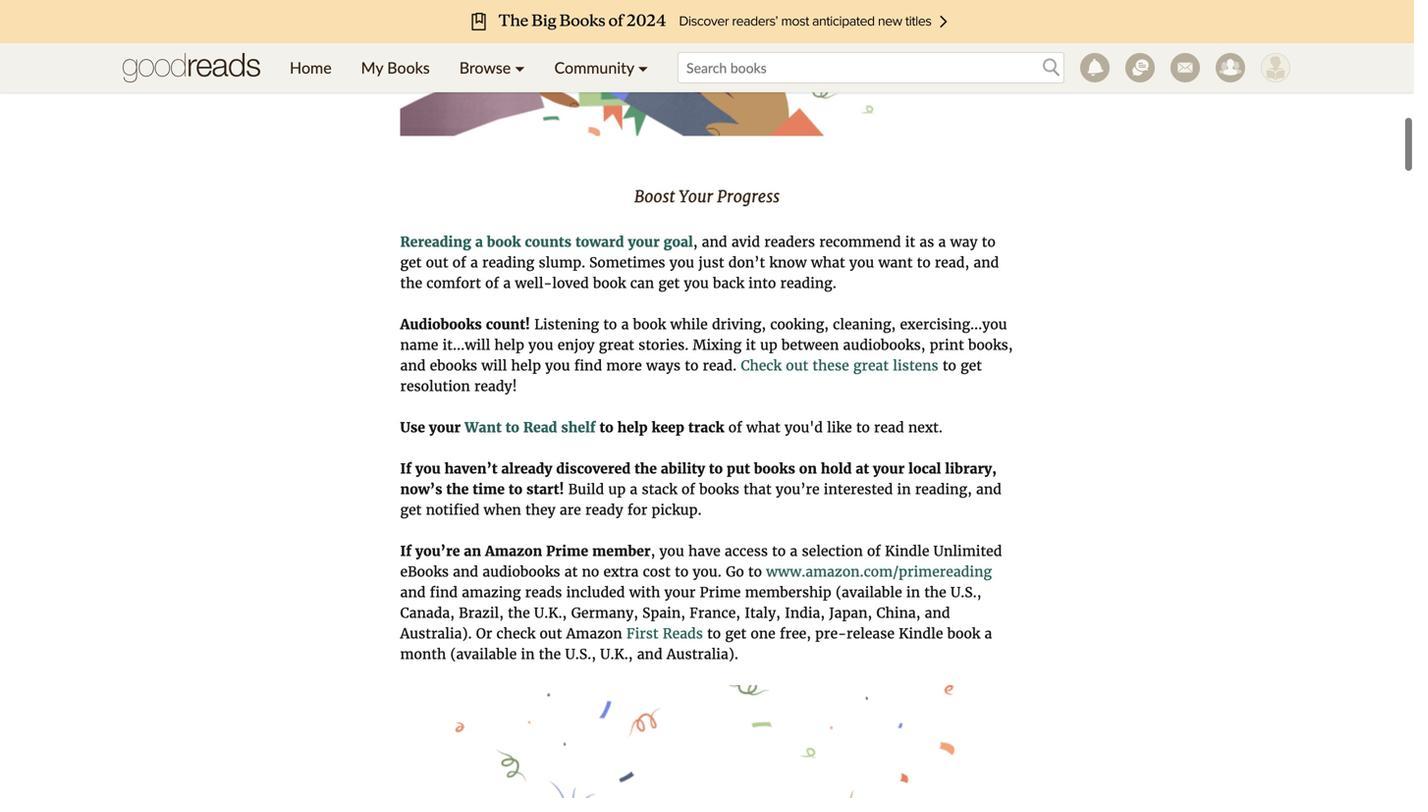 Task type: describe. For each thing, give the bounding box(es) containing it.
and inside "listening to a book while driving, cooking, cleaning, exercising…you name it…will help you enjoy great stories. mixing it up between audiobooks, print books, and ebooks will help you find more ways to read."
[[400, 357, 426, 375]]

to left read in the left bottom of the page
[[506, 419, 520, 437]]

discovered
[[556, 460, 631, 478]]

keep
[[652, 419, 685, 437]]

unlimited
[[934, 543, 1002, 561]]

time
[[473, 481, 505, 499]]

a inside "listening to a book while driving, cooking, cleaning, exercising…you name it…will help you enjoy great stories. mixing it up between audiobooks, print books, and ebooks will help you find more ways to read."
[[621, 316, 629, 334]]

a inside "sometimes you just don't know what you want to read, and the comfort of a well-loved book can get you back into reading."
[[503, 275, 511, 292]]

first reads link
[[627, 625, 703, 643]]

to right shelf
[[600, 419, 614, 437]]

check out these great listens
[[741, 357, 939, 375]]

name
[[400, 337, 439, 354]]

more
[[606, 357, 642, 375]]

book inside "listening to a book while driving, cooking, cleaning, exercising…you name it…will help you enjoy great stories. mixing it up between audiobooks, print books, and ebooks will help you find more ways to read."
[[633, 316, 666, 334]]

1 horizontal spatial great
[[854, 357, 889, 375]]

(available for membership
[[836, 584, 902, 602]]

john smith image
[[1261, 53, 1291, 83]]

first reads
[[627, 625, 703, 643]]

what inside "sometimes you just don't know what you want to read, and the comfort of a well-loved book can get you back into reading."
[[811, 254, 845, 272]]

china,
[[877, 605, 921, 622]]

for
[[628, 502, 648, 519]]

0 horizontal spatial amazon
[[485, 543, 542, 561]]

of inside build up a stack of books that you're interested in reading, and get notified when they are ready for pickup.
[[682, 481, 695, 499]]

next.
[[909, 419, 943, 437]]

when
[[484, 502, 521, 519]]

a inside to get one free, pre-release kindle book a month (available in the u.s., u.k., and australia).
[[985, 625, 992, 643]]

read.
[[703, 357, 737, 375]]

reading.
[[780, 275, 837, 292]]

sometimes you just don't know what you want to read, and the comfort of a well-loved book can get you back into reading.
[[400, 254, 999, 292]]

you inside the , you have access to a selection of kindle unlimited ebooks and audiobooks at no extra cost to you. go to
[[660, 543, 684, 561]]

goal
[[664, 233, 693, 251]]

audiobooks
[[400, 316, 482, 334]]

my books
[[361, 58, 430, 77]]

into
[[749, 275, 776, 292]]

prime inside "www.amazon.com/primereading and find amazing reads included with your prime membership (available in the u.s., canada, brazil, the u.k., germany, spain, france, italy, india, japan, china, and australia). or check out amazon"
[[700, 584, 741, 602]]

audiobooks count!
[[400, 316, 530, 334]]

▾ for community ▾
[[638, 58, 648, 77]]

first
[[627, 625, 659, 643]]

Search books text field
[[678, 52, 1065, 83]]

menu containing home
[[275, 43, 663, 92]]

count!
[[486, 316, 530, 334]]

0 horizontal spatial what
[[747, 419, 781, 437]]

mixing
[[693, 337, 742, 354]]

notified
[[426, 502, 480, 519]]

are
[[560, 502, 581, 519]]

india,
[[785, 605, 825, 622]]

want
[[465, 419, 502, 437]]

canada,
[[400, 605, 455, 622]]

avid
[[732, 233, 760, 251]]

listens
[[893, 357, 939, 375]]

use
[[400, 419, 425, 437]]

start!
[[527, 481, 564, 499]]

in for www.amazon.com/primereading and find amazing reads included with your prime membership (available in the u.s., canada, brazil, the u.k., germany, spain, france, italy, india, japan, china, and australia). or check out amazon
[[907, 584, 920, 602]]

way
[[950, 233, 978, 251]]

as
[[920, 233, 935, 251]]

no
[[582, 563, 599, 581]]

▾ for browse ▾
[[515, 58, 525, 77]]

check
[[497, 625, 536, 643]]

just
[[699, 254, 725, 272]]

1 vertical spatial help
[[511, 357, 541, 375]]

browse ▾
[[459, 58, 525, 77]]

listening
[[534, 316, 599, 334]]

extra
[[604, 563, 639, 581]]

japan,
[[829, 605, 873, 622]]

check
[[741, 357, 782, 375]]

local
[[909, 460, 942, 478]]

don't
[[729, 254, 765, 272]]

out inside "www.amazon.com/primereading and find amazing reads included with your prime membership (available in the u.s., canada, brazil, the u.k., germany, spain, france, italy, india, japan, china, and australia). or check out amazon"
[[540, 625, 562, 643]]

ebooks
[[400, 563, 449, 581]]

the up "stack"
[[635, 460, 657, 478]]

one
[[751, 625, 776, 643]]

italy,
[[745, 605, 781, 622]]

1 vertical spatial you're
[[416, 543, 460, 561]]

your up sometimes
[[628, 233, 660, 251]]

track
[[689, 419, 725, 437]]

and right china,
[[925, 605, 951, 622]]

you down just
[[684, 275, 709, 292]]

get inside "sometimes you just don't know what you want to read, and the comfort of a well-loved book can get you back into reading."
[[659, 275, 680, 292]]

you down listening
[[529, 337, 554, 354]]

a inside build up a stack of books that you're interested in reading, and get notified when they are ready for pickup.
[[630, 481, 638, 499]]

up inside build up a stack of books that you're interested in reading, and get notified when they are ready for pickup.
[[608, 481, 626, 499]]

want to read shelf link
[[465, 419, 596, 437]]

(available for month
[[450, 646, 517, 664]]

a right as
[[939, 233, 946, 251]]

while
[[670, 316, 708, 334]]

stack
[[642, 481, 678, 499]]

amazon inside "www.amazon.com/primereading and find amazing reads included with your prime membership (available in the u.s., canada, brazil, the u.k., germany, spain, france, italy, india, japan, china, and australia). or check out amazon"
[[566, 625, 623, 643]]

in inside build up a stack of books that you're interested in reading, and get notified when they are ready for pickup.
[[897, 481, 911, 499]]

membership
[[745, 584, 832, 602]]

included
[[566, 584, 625, 602]]

you inside 'if you haven't already discovered the ability to put books on hold at your local library, now's the time to start!'
[[416, 460, 441, 478]]

get inside build up a stack of books that you're interested in reading, and get notified when they are ready for pickup.
[[400, 502, 422, 519]]

to right cost
[[675, 563, 689, 581]]

between
[[782, 337, 839, 354]]

well-
[[515, 275, 552, 292]]

member
[[592, 543, 651, 561]]

audiobooks,
[[843, 337, 926, 354]]

ready!
[[474, 378, 517, 396]]

your right use
[[429, 419, 461, 437]]

shelf
[[561, 419, 596, 437]]

reads
[[663, 625, 703, 643]]

interested
[[824, 481, 893, 499]]

kindle inside the , you have access to a selection of kindle unlimited ebooks and audiobooks at no extra cost to you. go to
[[885, 543, 930, 561]]

rereading a book counts toward your goal
[[400, 233, 693, 251]]

to inside "sometimes you just don't know what you want to read, and the comfort of a well-loved book can get you back into reading."
[[917, 254, 931, 272]]

and inside the , you have access to a selection of kindle unlimited ebooks and audiobooks at no extra cost to you. go to
[[453, 563, 479, 581]]

u.k., inside "www.amazon.com/primereading and find amazing reads included with your prime membership (available in the u.s., canada, brazil, the u.k., germany, spain, france, italy, india, japan, china, and australia). or check out amazon"
[[534, 605, 567, 622]]

back
[[713, 275, 745, 292]]

print
[[930, 337, 964, 354]]

u.k., inside to get one free, pre-release kindle book a month (available in the u.s., u.k., and australia).
[[600, 646, 633, 664]]

inbox image
[[1171, 53, 1200, 83]]

up inside "listening to a book while driving, cooking, cleaning, exercising…you name it…will help you enjoy great stories. mixing it up between audiobooks, print books, and ebooks will help you find more ways to read."
[[760, 337, 778, 354]]

to right like at the right of the page
[[856, 419, 870, 437]]

get inside to get resolution ready!
[[961, 357, 982, 375]]

put
[[727, 460, 750, 478]]

you're inside build up a stack of books that you're interested in reading, and get notified when they are ready for pickup.
[[776, 481, 820, 499]]

these
[[813, 357, 849, 375]]

home
[[290, 58, 332, 77]]

, for and
[[693, 233, 698, 251]]

check out these great listens link
[[741, 357, 939, 375]]

to right listening
[[603, 316, 617, 334]]

find inside "www.amazon.com/primereading and find amazing reads included with your prime membership (available in the u.s., canada, brazil, the u.k., germany, spain, france, italy, india, japan, china, and australia). or check out amazon"
[[430, 584, 458, 602]]

and down ebooks
[[400, 584, 426, 602]]

read
[[874, 419, 904, 437]]

pickup.
[[652, 502, 702, 519]]

u.s., for to
[[565, 646, 596, 664]]

books,
[[969, 337, 1013, 354]]

reads
[[525, 584, 562, 602]]

the inside "sometimes you just don't know what you want to read, and the comfort of a well-loved book can get you back into reading."
[[400, 275, 422, 292]]

like
[[827, 419, 852, 437]]

notifications image
[[1081, 53, 1110, 83]]

can
[[630, 275, 654, 292]]



Task type: vqa. For each thing, say whether or not it's contained in the screenshot.
Unlimited
yes



Task type: locate. For each thing, give the bounding box(es) containing it.
1 horizontal spatial prime
[[700, 584, 741, 602]]

rereading a book counts toward your goal link
[[400, 233, 693, 251]]

1 horizontal spatial find
[[574, 357, 602, 375]]

month
[[400, 646, 446, 664]]

australia). down reads
[[667, 646, 739, 664]]

the up check
[[508, 605, 530, 622]]

1 horizontal spatial u.k.,
[[600, 646, 633, 664]]

resolution
[[400, 378, 470, 396]]

and inside build up a stack of books that you're interested in reading, and get notified when they are ready for pickup.
[[976, 481, 1002, 499]]

u.k., down reads at the left
[[534, 605, 567, 622]]

that
[[744, 481, 772, 499]]

books inside 'if you haven't already discovered the ability to put books on hold at your local library, now's the time to start!'
[[754, 460, 796, 478]]

to down as
[[917, 254, 931, 272]]

it left as
[[905, 233, 916, 251]]

community ▾ button
[[540, 43, 663, 92]]

out right check
[[540, 625, 562, 643]]

friend requests image
[[1216, 53, 1246, 83]]

have
[[689, 543, 721, 561]]

0 vertical spatial in
[[897, 481, 911, 499]]

1 vertical spatial ,
[[651, 543, 655, 561]]

a
[[475, 233, 483, 251], [939, 233, 946, 251], [470, 254, 478, 272], [503, 275, 511, 292], [621, 316, 629, 334], [630, 481, 638, 499], [790, 543, 798, 561], [985, 625, 992, 643]]

0 vertical spatial find
[[574, 357, 602, 375]]

1 horizontal spatial ▾
[[638, 58, 648, 77]]

and inside "sometimes you just don't know what you want to read, and the comfort of a well-loved book can get you back into reading."
[[974, 254, 999, 272]]

help down count!
[[495, 337, 525, 354]]

a left selection
[[790, 543, 798, 561]]

progress
[[717, 187, 780, 207]]

spain,
[[643, 605, 686, 622]]

australia). down the canada,
[[400, 625, 472, 643]]

help right will
[[511, 357, 541, 375]]

prime up france,
[[700, 584, 741, 602]]

1 vertical spatial kindle
[[899, 625, 943, 643]]

browse ▾ button
[[445, 43, 540, 92]]

your up 'spain,'
[[665, 584, 696, 602]]

to get resolution ready!
[[400, 357, 982, 396]]

and up just
[[702, 233, 728, 251]]

book inside "sometimes you just don't know what you want to read, and the comfort of a well-loved book can get you back into reading."
[[593, 275, 626, 292]]

community
[[555, 58, 634, 77]]

,
[[693, 233, 698, 251], [651, 543, 655, 561]]

books up that
[[754, 460, 796, 478]]

0 vertical spatial up
[[760, 337, 778, 354]]

access
[[725, 543, 768, 561]]

your inside "www.amazon.com/primereading and find amazing reads included with your prime membership (available in the u.s., canada, brazil, the u.k., germany, spain, france, italy, india, japan, china, and australia). or check out amazon"
[[665, 584, 696, 602]]

1 horizontal spatial u.s.,
[[951, 584, 982, 602]]

you down "goal"
[[670, 254, 695, 272]]

get inside to get one free, pre-release kindle book a month (available in the u.s., u.k., and australia).
[[725, 625, 747, 643]]

0 horizontal spatial ▾
[[515, 58, 525, 77]]

know
[[770, 254, 807, 272]]

kindle down china,
[[899, 625, 943, 643]]

in up china,
[[907, 584, 920, 602]]

1 vertical spatial u.s.,
[[565, 646, 596, 664]]

0 vertical spatial kindle
[[885, 543, 930, 561]]

and down first
[[637, 646, 663, 664]]

to inside , and avid readers recommend it as a way to get out of a reading slump.
[[982, 233, 996, 251]]

haven't
[[445, 460, 498, 478]]

0 horizontal spatial australia).
[[400, 625, 472, 643]]

you down recommend
[[850, 254, 875, 272]]

enjoy
[[558, 337, 595, 354]]

a up "more" at left
[[621, 316, 629, 334]]

get down rereading
[[400, 254, 422, 272]]

(available
[[836, 584, 902, 602], [450, 646, 517, 664]]

stories.
[[639, 337, 689, 354]]

0 horizontal spatial it
[[746, 337, 756, 354]]

book down sometimes
[[593, 275, 626, 292]]

ready
[[585, 502, 623, 519]]

0 horizontal spatial you're
[[416, 543, 460, 561]]

browse
[[459, 58, 511, 77]]

get
[[400, 254, 422, 272], [659, 275, 680, 292], [961, 357, 982, 375], [400, 502, 422, 519], [725, 625, 747, 643]]

0 vertical spatial u.k.,
[[534, 605, 567, 622]]

1 vertical spatial at
[[565, 563, 578, 581]]

1 vertical spatial great
[[854, 357, 889, 375]]

it inside , and avid readers recommend it as a way to get out of a reading slump.
[[905, 233, 916, 251]]

1 vertical spatial (available
[[450, 646, 517, 664]]

1 vertical spatial find
[[430, 584, 458, 602]]

find down enjoy
[[574, 357, 602, 375]]

1 ▾ from the left
[[515, 58, 525, 77]]

in down local
[[897, 481, 911, 499]]

you.
[[693, 563, 722, 581]]

1 vertical spatial in
[[907, 584, 920, 602]]

, up cost
[[651, 543, 655, 561]]

help
[[495, 337, 525, 354], [511, 357, 541, 375], [618, 419, 648, 437]]

u.s., down "unlimited"
[[951, 584, 982, 602]]

▾ inside popup button
[[515, 58, 525, 77]]

listening to a book while driving, cooking, cleaning, exercising…you name it…will help you enjoy great stories. mixing it up between audiobooks, print books, and ebooks will help you find more ways to read.
[[400, 316, 1013, 375]]

to right go
[[748, 563, 762, 581]]

out inside , and avid readers recommend it as a way to get out of a reading slump.
[[426, 254, 448, 272]]

in inside "www.amazon.com/primereading and find amazing reads included with your prime membership (available in the u.s., canada, brazil, the u.k., germany, spain, france, italy, india, japan, china, and australia). or check out amazon"
[[907, 584, 920, 602]]

, you have access to a selection of kindle unlimited ebooks and audiobooks at no extra cost to you. go to
[[400, 543, 1002, 581]]

0 vertical spatial u.s.,
[[951, 584, 982, 602]]

0 horizontal spatial u.k.,
[[534, 605, 567, 622]]

u.k.,
[[534, 605, 567, 622], [600, 646, 633, 664]]

1 horizontal spatial (available
[[836, 584, 902, 602]]

to down print
[[943, 357, 957, 375]]

out down rereading
[[426, 254, 448, 272]]

a up comfort
[[470, 254, 478, 272]]

, inside , and avid readers recommend it as a way to get out of a reading slump.
[[693, 233, 698, 251]]

, for you
[[651, 543, 655, 561]]

sometimes
[[590, 254, 666, 272]]

will
[[482, 357, 507, 375]]

on
[[799, 460, 817, 478]]

2 vertical spatial in
[[521, 646, 535, 664]]

and down name on the top of the page
[[400, 357, 426, 375]]

0 horizontal spatial out
[[426, 254, 448, 272]]

find
[[574, 357, 602, 375], [430, 584, 458, 602]]

menu
[[275, 43, 663, 92]]

0 horizontal spatial (available
[[450, 646, 517, 664]]

your
[[679, 187, 713, 207]]

it inside "listening to a book while driving, cooking, cleaning, exercising…you name it…will help you enjoy great stories. mixing it up between audiobooks, print books, and ebooks will help you find more ways to read."
[[746, 337, 756, 354]]

0 horizontal spatial up
[[608, 481, 626, 499]]

my group discussions image
[[1126, 53, 1155, 83]]

of inside the , you have access to a selection of kindle unlimited ebooks and audiobooks at no extra cost to you. go to
[[867, 543, 881, 561]]

1 horizontal spatial out
[[540, 625, 562, 643]]

what up the 'reading.'
[[811, 254, 845, 272]]

1 horizontal spatial australia).
[[667, 646, 739, 664]]

get left one
[[725, 625, 747, 643]]

1 vertical spatial prime
[[700, 584, 741, 602]]

1 vertical spatial it
[[746, 337, 756, 354]]

of inside , and avid readers recommend it as a way to get out of a reading slump.
[[453, 254, 466, 272]]

0 horizontal spatial prime
[[546, 543, 589, 561]]

if for if you haven't already discovered the ability to put books on hold at your local library, now's the time to start!
[[400, 460, 412, 478]]

▾ right the community
[[638, 58, 648, 77]]

read,
[[935, 254, 970, 272]]

community ▾
[[555, 58, 648, 77]]

0 vertical spatial you're
[[776, 481, 820, 499]]

of down reading
[[485, 275, 499, 292]]

1 vertical spatial u.k.,
[[600, 646, 633, 664]]

book inside to get one free, pre-release kindle book a month (available in the u.s., u.k., and australia).
[[948, 625, 981, 643]]

australia). inside to get one free, pre-release kindle book a month (available in the u.s., u.k., and australia).
[[667, 646, 739, 664]]

already
[[501, 460, 553, 478]]

the down reads at the left
[[539, 646, 561, 664]]

to down already
[[509, 481, 523, 499]]

if inside 'if you haven't already discovered the ability to put books on hold at your local library, now's the time to start!'
[[400, 460, 412, 478]]

0 horizontal spatial great
[[599, 337, 635, 354]]

to left read.
[[685, 357, 699, 375]]

0 vertical spatial if
[[400, 460, 412, 478]]

at left 'no'
[[565, 563, 578, 581]]

to inside to get resolution ready!
[[943, 357, 957, 375]]

if up ebooks
[[400, 543, 412, 561]]

of inside "sometimes you just don't know what you want to read, and the comfort of a well-loved book can get you back into reading."
[[485, 275, 499, 292]]

1 horizontal spatial it
[[905, 233, 916, 251]]

in down check
[[521, 646, 535, 664]]

1 vertical spatial amazon
[[566, 625, 623, 643]]

rereading
[[400, 233, 471, 251]]

the down "unlimited"
[[925, 584, 947, 602]]

Search for books to add to your shelves search field
[[678, 52, 1065, 83]]

2 ▾ from the left
[[638, 58, 648, 77]]

my books link
[[346, 43, 445, 92]]

counts
[[525, 233, 572, 251]]

what
[[811, 254, 845, 272], [747, 419, 781, 437]]

free,
[[780, 625, 811, 643]]

build
[[568, 481, 604, 499]]

kindle inside to get one free, pre-release kindle book a month (available in the u.s., u.k., and australia).
[[899, 625, 943, 643]]

book down "unlimited"
[[948, 625, 981, 643]]

find up the canada,
[[430, 584, 458, 602]]

you down enjoy
[[545, 357, 570, 375]]

0 horizontal spatial ,
[[651, 543, 655, 561]]

get right can
[[659, 275, 680, 292]]

u.s., inside "www.amazon.com/primereading and find amazing reads included with your prime membership (available in the u.s., canada, brazil, the u.k., germany, spain, france, italy, india, japan, china, and australia). or check out amazon"
[[951, 584, 982, 602]]

it up check
[[746, 337, 756, 354]]

if for if you're an amazon prime member
[[400, 543, 412, 561]]

0 horizontal spatial books
[[700, 481, 740, 499]]

and down way
[[974, 254, 999, 272]]

1 horizontal spatial ,
[[693, 233, 698, 251]]

1 horizontal spatial books
[[754, 460, 796, 478]]

0 horizontal spatial u.s.,
[[565, 646, 596, 664]]

0 vertical spatial (available
[[836, 584, 902, 602]]

at inside the , you have access to a selection of kindle unlimited ebooks and audiobooks at no extra cost to you. go to
[[565, 563, 578, 581]]

your left local
[[873, 460, 905, 478]]

get down books,
[[961, 357, 982, 375]]

0 vertical spatial great
[[599, 337, 635, 354]]

great up "more" at left
[[599, 337, 635, 354]]

0 vertical spatial what
[[811, 254, 845, 272]]

▾
[[515, 58, 525, 77], [638, 58, 648, 77]]

(available down www.amazon.com/primereading
[[836, 584, 902, 602]]

0 horizontal spatial find
[[430, 584, 458, 602]]

australia). inside "www.amazon.com/primereading and find amazing reads included with your prime membership (available in the u.s., canada, brazil, the u.k., germany, spain, france, italy, india, japan, china, and australia). or check out amazon"
[[400, 625, 472, 643]]

you're up ebooks
[[416, 543, 460, 561]]

a up reading
[[475, 233, 483, 251]]

comfort
[[427, 275, 481, 292]]

0 vertical spatial amazon
[[485, 543, 542, 561]]

or
[[476, 625, 492, 643]]

1 vertical spatial australia).
[[667, 646, 739, 664]]

1 vertical spatial what
[[747, 419, 781, 437]]

in inside to get one free, pre-release kindle book a month (available in the u.s., u.k., and australia).
[[521, 646, 535, 664]]

get down the now's
[[400, 502, 422, 519]]

the up notified
[[446, 481, 469, 499]]

books inside build up a stack of books that you're interested in reading, and get notified when they are ready for pickup.
[[700, 481, 740, 499]]

0 vertical spatial help
[[495, 337, 525, 354]]

1 horizontal spatial amazon
[[566, 625, 623, 643]]

of up comfort
[[453, 254, 466, 272]]

you up the now's
[[416, 460, 441, 478]]

find inside "listening to a book while driving, cooking, cleaning, exercising…you name it…will help you enjoy great stories. mixing it up between audiobooks, print books, and ebooks will help you find more ways to read."
[[574, 357, 602, 375]]

to left 'put'
[[709, 460, 723, 478]]

of up www.amazon.com/primereading link
[[867, 543, 881, 561]]

to down france,
[[707, 625, 721, 643]]

in for to get one free, pre-release kindle book a month (available in the u.s., u.k., and australia).
[[521, 646, 535, 664]]

and down library,
[[976, 481, 1002, 499]]

and inside to get one free, pre-release kindle book a month (available in the u.s., u.k., and australia).
[[637, 646, 663, 664]]

1 vertical spatial up
[[608, 481, 626, 499]]

australia).
[[400, 625, 472, 643], [667, 646, 739, 664]]

▾ inside dropdown button
[[638, 58, 648, 77]]

to inside to get one free, pre-release kindle book a month (available in the u.s., u.k., and australia).
[[707, 625, 721, 643]]

recommend
[[819, 233, 901, 251]]

and inside , and avid readers recommend it as a way to get out of a reading slump.
[[702, 233, 728, 251]]

if
[[400, 460, 412, 478], [400, 543, 412, 561]]

2 vertical spatial out
[[540, 625, 562, 643]]

book up reading
[[487, 233, 521, 251]]

they
[[526, 502, 556, 519]]

0 vertical spatial it
[[905, 233, 916, 251]]

u.s., for www.amazon.com/primereading
[[951, 584, 982, 602]]

kindle up www.amazon.com/primereading
[[885, 543, 930, 561]]

if you're an amazon prime member
[[400, 543, 651, 561]]

1 horizontal spatial at
[[856, 460, 869, 478]]

(available down or
[[450, 646, 517, 664]]

readers
[[764, 233, 815, 251]]

if up the now's
[[400, 460, 412, 478]]

u.k., down first
[[600, 646, 633, 664]]

your inside 'if you haven't already discovered the ability to put books on hold at your local library, now's the time to start!'
[[873, 460, 905, 478]]

1 vertical spatial out
[[786, 357, 809, 375]]

0 vertical spatial prime
[[546, 543, 589, 561]]

book up stories.
[[633, 316, 666, 334]]

selection
[[802, 543, 863, 561]]

1 if from the top
[[400, 460, 412, 478]]

▾ right the browse
[[515, 58, 525, 77]]

at up interested
[[856, 460, 869, 478]]

prime up 'no'
[[546, 543, 589, 561]]

boost your progress
[[634, 187, 780, 207]]

up up check
[[760, 337, 778, 354]]

books
[[754, 460, 796, 478], [700, 481, 740, 499]]

u.s.,
[[951, 584, 982, 602], [565, 646, 596, 664]]

slump.
[[539, 254, 586, 272]]

of right the track
[[729, 419, 742, 437]]

(available inside "www.amazon.com/primereading and find amazing reads included with your prime membership (available in the u.s., canada, brazil, the u.k., germany, spain, france, italy, india, japan, china, and australia). or check out amazon"
[[836, 584, 902, 602]]

1 horizontal spatial you're
[[776, 481, 820, 499]]

2 vertical spatial help
[[618, 419, 648, 437]]

0 vertical spatial ,
[[693, 233, 698, 251]]

1 vertical spatial if
[[400, 543, 412, 561]]

of down ability
[[682, 481, 695, 499]]

brazil,
[[459, 605, 504, 622]]

you'd
[[785, 419, 823, 437]]

u.s., inside to get one free, pre-release kindle book a month (available in the u.s., u.k., and australia).
[[565, 646, 596, 664]]

2 horizontal spatial out
[[786, 357, 809, 375]]

a down reading
[[503, 275, 511, 292]]

amazon up the audiobooks
[[485, 543, 542, 561]]

a inside the , you have access to a selection of kindle unlimited ebooks and audiobooks at no extra cost to you. go to
[[790, 543, 798, 561]]

at
[[856, 460, 869, 478], [565, 563, 578, 581]]

books down 'put'
[[700, 481, 740, 499]]

0 vertical spatial out
[[426, 254, 448, 272]]

get inside , and avid readers recommend it as a way to get out of a reading slump.
[[400, 254, 422, 272]]

0 vertical spatial australia).
[[400, 625, 472, 643]]

1 horizontal spatial what
[[811, 254, 845, 272]]

and down an
[[453, 563, 479, 581]]

cooking,
[[770, 316, 829, 334]]

1 horizontal spatial up
[[760, 337, 778, 354]]

out down "between"
[[786, 357, 809, 375]]

up up ready
[[608, 481, 626, 499]]

your
[[628, 233, 660, 251], [429, 419, 461, 437], [873, 460, 905, 478], [665, 584, 696, 602]]

what left you'd
[[747, 419, 781, 437]]

books
[[387, 58, 430, 77]]

ebooks
[[430, 357, 477, 375]]

0 vertical spatial books
[[754, 460, 796, 478]]

help left keep
[[618, 419, 648, 437]]

loved
[[552, 275, 589, 292]]

great inside "listening to a book while driving, cooking, cleaning, exercising…you name it…will help you enjoy great stories. mixing it up between audiobooks, print books, and ebooks will help you find more ways to read."
[[599, 337, 635, 354]]

0 vertical spatial at
[[856, 460, 869, 478]]

use your want to read shelf to help keep track of what you'd like to read next.
[[400, 419, 943, 437]]

the left comfort
[[400, 275, 422, 292]]

france,
[[690, 605, 741, 622]]

amazon down germany,
[[566, 625, 623, 643]]

with
[[629, 584, 660, 602]]

to get one free, pre-release kindle book a month (available in the u.s., u.k., and australia).
[[400, 625, 992, 664]]

at inside 'if you haven't already discovered the ability to put books on hold at your local library, now's the time to start!'
[[856, 460, 869, 478]]

read
[[523, 419, 557, 437]]

the inside to get one free, pre-release kindle book a month (available in the u.s., u.k., and australia).
[[539, 646, 561, 664]]

(available inside to get one free, pre-release kindle book a month (available in the u.s., u.k., and australia).
[[450, 646, 517, 664]]

library,
[[945, 460, 997, 478]]

my
[[361, 58, 383, 77]]

2 if from the top
[[400, 543, 412, 561]]

0 horizontal spatial at
[[565, 563, 578, 581]]

, inside the , you have access to a selection of kindle unlimited ebooks and audiobooks at no extra cost to you. go to
[[651, 543, 655, 561]]

to right way
[[982, 233, 996, 251]]

to right access
[[772, 543, 786, 561]]

ability
[[661, 460, 705, 478]]

a down "unlimited"
[[985, 625, 992, 643]]

1 vertical spatial books
[[700, 481, 740, 499]]

now's
[[400, 481, 443, 499]]

u.s., down germany,
[[565, 646, 596, 664]]



